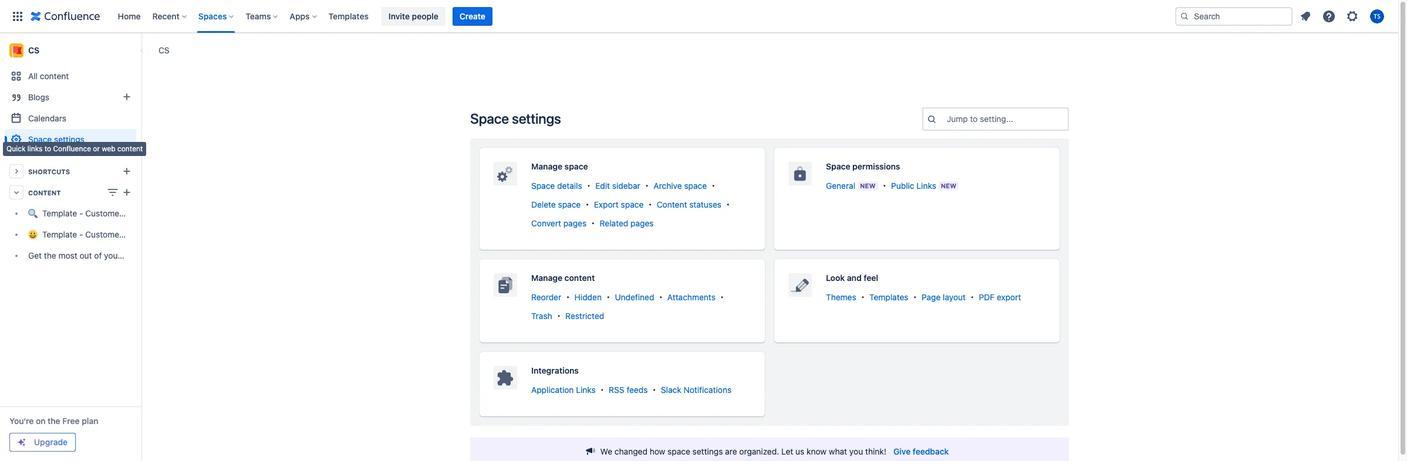 Task type: describe. For each thing, give the bounding box(es) containing it.
space settings inside space element
[[28, 134, 84, 144]]

convert pages
[[531, 219, 587, 229]]

your profile and preferences image
[[1370, 9, 1384, 23]]

pages for related pages
[[631, 219, 654, 229]]

quick links to confluence or web content
[[6, 145, 143, 154]]

attachments link
[[667, 293, 716, 302]]

delete
[[531, 200, 556, 210]]

1 horizontal spatial cs link
[[158, 44, 169, 56]]

home
[[118, 11, 141, 21]]

edit
[[595, 181, 610, 191]]

export
[[997, 293, 1021, 302]]

mapping
[[155, 230, 188, 240]]

content button
[[5, 182, 136, 203]]

settings icon image
[[1345, 9, 1360, 23]]

space for archive space
[[684, 181, 707, 191]]

create a blog image
[[120, 90, 134, 104]]

we
[[600, 447, 612, 457]]

- for template - customer journey mapping
[[79, 230, 83, 240]]

assessment
[[153, 209, 198, 219]]

public links link
[[891, 181, 936, 191]]

content statuses link
[[657, 200, 721, 210]]

content for manage content
[[565, 273, 595, 283]]

invite people button
[[381, 7, 445, 26]]

space for manage space
[[565, 161, 588, 171]]

Search field
[[1175, 7, 1293, 26]]

setting...
[[980, 114, 1013, 124]]

blogs
[[28, 92, 49, 102]]

hidden
[[574, 293, 602, 302]]

free
[[62, 416, 80, 426]]

related pages link
[[600, 219, 654, 229]]

rss feeds
[[609, 385, 648, 395]]

get the most out of your team space link
[[5, 245, 167, 267]]

2 horizontal spatial settings
[[692, 447, 723, 457]]

- for template - customer impact assessment
[[79, 209, 83, 219]]

confluence
[[53, 145, 91, 154]]

rss feeds link
[[609, 385, 648, 395]]

export
[[594, 200, 619, 210]]

space details link
[[531, 181, 582, 191]]

edit sidebar
[[595, 181, 640, 191]]

changed
[[615, 447, 647, 457]]

give feedback
[[893, 447, 949, 457]]

get the most out of your team space
[[28, 251, 167, 261]]

sidebar
[[612, 181, 640, 191]]

space for delete space
[[558, 200, 581, 210]]

1 horizontal spatial cs
[[158, 45, 169, 55]]

you're
[[9, 416, 34, 426]]

0 horizontal spatial templates link
[[325, 7, 372, 26]]

trash
[[531, 311, 552, 321]]

web
[[102, 145, 115, 154]]

appswitcher icon image
[[11, 9, 25, 23]]

give
[[893, 447, 911, 457]]

space for export space
[[621, 200, 644, 210]]

0 vertical spatial space settings
[[470, 110, 561, 127]]

page layout
[[922, 293, 966, 302]]

layout
[[943, 293, 966, 302]]

undefined
[[615, 293, 654, 302]]

slack notifications
[[661, 385, 732, 395]]

global element
[[7, 0, 1173, 33]]

upgrade
[[34, 437, 68, 447]]

reorder link
[[531, 293, 561, 302]]

apps
[[290, 11, 310, 21]]

hidden link
[[574, 293, 602, 302]]

add shortcut image
[[120, 164, 134, 178]]

invite
[[389, 11, 410, 21]]

your
[[104, 251, 121, 261]]

general
[[826, 181, 855, 191]]

details
[[557, 181, 582, 191]]

content for content statuses
[[657, 200, 687, 210]]

related pages
[[600, 219, 654, 229]]

think!
[[865, 447, 886, 457]]

out
[[80, 251, 92, 261]]

tree inside space element
[[5, 203, 198, 267]]

public links new
[[891, 181, 956, 191]]

upgrade button
[[10, 434, 75, 451]]

0 vertical spatial settings
[[512, 110, 561, 127]]

blogs link
[[5, 87, 136, 108]]

notification icon image
[[1298, 9, 1313, 23]]

spaces button
[[195, 7, 239, 26]]

space settings link
[[5, 129, 136, 150]]

statuses
[[689, 200, 721, 210]]

archive space link
[[654, 181, 707, 191]]

on
[[36, 416, 46, 426]]

search image
[[1180, 11, 1189, 21]]

delete space
[[531, 200, 581, 210]]

organized.
[[739, 447, 779, 457]]

permissions
[[852, 161, 900, 171]]

space permissions
[[826, 161, 900, 171]]

impact
[[125, 209, 150, 219]]

convert pages link
[[531, 219, 587, 229]]

links for application
[[576, 385, 596, 395]]

cs inside space element
[[28, 45, 39, 55]]

shortcuts button
[[5, 161, 136, 182]]

links for public
[[917, 181, 936, 191]]

templates for leftmost the templates link
[[328, 11, 369, 21]]

space inside get the most out of your team space link
[[144, 251, 167, 261]]

public
[[891, 181, 914, 191]]

settings inside space element
[[54, 134, 84, 144]]

apps button
[[286, 7, 321, 26]]

jump
[[947, 114, 968, 124]]

let
[[781, 447, 793, 457]]

related
[[600, 219, 628, 229]]

0 vertical spatial to
[[970, 114, 978, 124]]

jump to setting...
[[947, 114, 1013, 124]]

restricted link
[[565, 311, 604, 321]]

manage for manage space
[[531, 161, 562, 171]]

calendars link
[[5, 108, 136, 129]]

journey
[[125, 230, 153, 240]]

what
[[829, 447, 847, 457]]

get
[[28, 251, 42, 261]]

1 vertical spatial to
[[44, 145, 51, 154]]



Task type: locate. For each thing, give the bounding box(es) containing it.
settings up confluence
[[54, 134, 84, 144]]

cs down recent
[[158, 45, 169, 55]]

plan
[[82, 416, 98, 426]]

know
[[807, 447, 827, 457]]

content for all content
[[40, 71, 69, 81]]

slack
[[661, 385, 681, 395]]

template - customer impact assessment
[[42, 209, 198, 219]]

0 vertical spatial template
[[42, 209, 77, 219]]

manage content
[[531, 273, 595, 283]]

content
[[28, 189, 61, 196], [657, 200, 687, 210]]

new
[[941, 182, 956, 190]]

premium image
[[17, 438, 26, 447]]

undefined link
[[615, 293, 654, 302]]

archive
[[654, 181, 682, 191]]

reorder
[[531, 293, 561, 302]]

2 pages from the left
[[631, 219, 654, 229]]

feel
[[864, 273, 878, 283]]

0 horizontal spatial templates
[[328, 11, 369, 21]]

you're on the free plan
[[9, 416, 98, 426]]

people
[[412, 11, 438, 21]]

quick
[[6, 145, 26, 154]]

1 horizontal spatial pages
[[631, 219, 654, 229]]

space up details
[[565, 161, 588, 171]]

help icon image
[[1322, 9, 1336, 23]]

create
[[459, 11, 485, 21]]

templates inside global element
[[328, 11, 369, 21]]

themes link
[[826, 293, 856, 302]]

are
[[725, 447, 737, 457]]

all content link
[[5, 66, 136, 87]]

cs up all
[[28, 45, 39, 55]]

1 vertical spatial templates link
[[869, 293, 908, 302]]

trash link
[[531, 311, 552, 321]]

the right on
[[48, 416, 60, 426]]

space settings
[[470, 110, 561, 127], [28, 134, 84, 144]]

2 template from the top
[[42, 230, 77, 240]]

- up out
[[79, 230, 83, 240]]

1 vertical spatial content
[[117, 145, 143, 154]]

customer down template - customer impact assessment "link"
[[85, 230, 122, 240]]

1 vertical spatial -
[[79, 230, 83, 240]]

content right all
[[40, 71, 69, 81]]

space
[[565, 161, 588, 171], [684, 181, 707, 191], [558, 200, 581, 210], [621, 200, 644, 210], [144, 251, 167, 261], [668, 447, 690, 457]]

content inside space element
[[40, 71, 69, 81]]

banner
[[0, 0, 1398, 33]]

1 template from the top
[[42, 209, 77, 219]]

manage for manage content
[[531, 273, 562, 283]]

2 horizontal spatial content
[[565, 273, 595, 283]]

0 horizontal spatial space settings
[[28, 134, 84, 144]]

space down details
[[558, 200, 581, 210]]

template down content dropdown button
[[42, 209, 77, 219]]

the inside get the most out of your team space link
[[44, 251, 56, 261]]

shortcuts
[[28, 168, 70, 175]]

1 vertical spatial manage
[[531, 273, 562, 283]]

2 - from the top
[[79, 230, 83, 240]]

how
[[650, 447, 665, 457]]

0 horizontal spatial cs
[[28, 45, 39, 55]]

create link
[[452, 7, 492, 26]]

home link
[[114, 7, 144, 26]]

2 vertical spatial content
[[565, 273, 595, 283]]

Search settings text field
[[947, 113, 949, 125]]

1 customer from the top
[[85, 209, 122, 219]]

content statuses
[[657, 200, 721, 210]]

manage up reorder
[[531, 273, 562, 283]]

1 horizontal spatial templates link
[[869, 293, 908, 302]]

most
[[58, 251, 77, 261]]

pages right related
[[631, 219, 654, 229]]

new
[[860, 182, 876, 190]]

1 horizontal spatial content
[[657, 200, 687, 210]]

manage space
[[531, 161, 588, 171]]

we changed how space settings are organized. let us know what you think!
[[600, 447, 886, 457]]

notifications
[[684, 385, 732, 395]]

attachments
[[667, 293, 716, 302]]

1 manage from the top
[[531, 161, 562, 171]]

1 vertical spatial links
[[576, 385, 596, 395]]

1 horizontal spatial space settings
[[470, 110, 561, 127]]

application
[[531, 385, 574, 395]]

customer for impact
[[85, 209, 122, 219]]

template
[[42, 209, 77, 219], [42, 230, 77, 240]]

template - customer journey mapping
[[42, 230, 188, 240]]

application links link
[[531, 385, 596, 395]]

delete space link
[[531, 200, 581, 210]]

1 vertical spatial customer
[[85, 230, 122, 240]]

content up hidden
[[565, 273, 595, 283]]

1 horizontal spatial templates
[[869, 293, 908, 302]]

recent button
[[149, 7, 191, 26]]

feeds
[[627, 385, 648, 395]]

templates for rightmost the templates link
[[869, 293, 908, 302]]

space up content statuses link
[[684, 181, 707, 191]]

and
[[847, 273, 862, 283]]

1 vertical spatial space settings
[[28, 134, 84, 144]]

content right web
[[117, 145, 143, 154]]

space element
[[0, 33, 198, 461]]

general link
[[826, 181, 855, 191]]

0 vertical spatial manage
[[531, 161, 562, 171]]

create a page image
[[120, 185, 134, 200]]

0 vertical spatial customer
[[85, 209, 122, 219]]

template for template - customer journey mapping
[[42, 230, 77, 240]]

manage up the space details link
[[531, 161, 562, 171]]

page layout link
[[922, 293, 966, 302]]

page
[[922, 293, 941, 302]]

export space
[[594, 200, 644, 210]]

cs link up all content link
[[5, 39, 136, 62]]

space
[[470, 110, 509, 127], [28, 134, 52, 144], [826, 161, 850, 171], [531, 181, 555, 191]]

to right links
[[44, 145, 51, 154]]

integrations
[[531, 366, 579, 376]]

1 horizontal spatial content
[[117, 145, 143, 154]]

tree containing template - customer impact assessment
[[5, 203, 198, 267]]

feedback
[[913, 447, 949, 457]]

template - customer impact assessment link
[[5, 203, 198, 224]]

0 horizontal spatial to
[[44, 145, 51, 154]]

0 vertical spatial -
[[79, 209, 83, 219]]

or
[[93, 145, 100, 154]]

0 horizontal spatial settings
[[54, 134, 84, 144]]

space details
[[531, 181, 582, 191]]

confluence image
[[31, 9, 100, 23], [31, 9, 100, 23]]

1 vertical spatial the
[[48, 416, 60, 426]]

1 horizontal spatial settings
[[512, 110, 561, 127]]

customer inside "link"
[[85, 209, 122, 219]]

space up related pages link at the left
[[621, 200, 644, 210]]

us
[[795, 447, 804, 457]]

space right team
[[144, 251, 167, 261]]

1 vertical spatial template
[[42, 230, 77, 240]]

templates
[[328, 11, 369, 21], [869, 293, 908, 302]]

0 vertical spatial the
[[44, 251, 56, 261]]

change view image
[[106, 185, 120, 200]]

templates right apps popup button at the left top
[[328, 11, 369, 21]]

links left new on the top right of the page
[[917, 181, 936, 191]]

spaces
[[198, 11, 227, 21]]

look and feel
[[826, 273, 878, 283]]

templates link down feel
[[869, 293, 908, 302]]

0 vertical spatial content
[[40, 71, 69, 81]]

manage
[[531, 161, 562, 171], [531, 273, 562, 283]]

content for content
[[28, 189, 61, 196]]

templates link right apps popup button at the left top
[[325, 7, 372, 26]]

- down content dropdown button
[[79, 209, 83, 219]]

2 customer from the top
[[85, 230, 122, 240]]

tree
[[5, 203, 198, 267]]

settings up manage space
[[512, 110, 561, 127]]

settings left 'are' at the right
[[692, 447, 723, 457]]

template up the 'most'
[[42, 230, 77, 240]]

templates down feel
[[869, 293, 908, 302]]

application links
[[531, 385, 596, 395]]

0 horizontal spatial links
[[576, 385, 596, 395]]

space right how
[[668, 447, 690, 457]]

to
[[970, 114, 978, 124], [44, 145, 51, 154]]

customer for journey
[[85, 230, 122, 240]]

0 vertical spatial links
[[917, 181, 936, 191]]

pages down delete space link
[[563, 219, 587, 229]]

customer
[[85, 209, 122, 219], [85, 230, 122, 240]]

template - customer journey mapping link
[[5, 224, 188, 245]]

settings
[[512, 110, 561, 127], [54, 134, 84, 144], [692, 447, 723, 457]]

0 vertical spatial content
[[28, 189, 61, 196]]

teams button
[[242, 7, 283, 26]]

customer up template - customer journey mapping link
[[85, 209, 122, 219]]

links
[[27, 145, 43, 154]]

banner containing home
[[0, 0, 1398, 33]]

to right jump
[[970, 114, 978, 124]]

cs link down recent
[[158, 44, 169, 56]]

cs link
[[5, 39, 136, 62], [158, 44, 169, 56]]

1 horizontal spatial to
[[970, 114, 978, 124]]

0 horizontal spatial content
[[28, 189, 61, 196]]

pages for convert pages
[[563, 219, 587, 229]]

content down shortcuts
[[28, 189, 61, 196]]

1 vertical spatial settings
[[54, 134, 84, 144]]

- inside "link"
[[79, 209, 83, 219]]

1 vertical spatial templates
[[869, 293, 908, 302]]

1 horizontal spatial links
[[917, 181, 936, 191]]

content
[[40, 71, 69, 81], [117, 145, 143, 154], [565, 273, 595, 283]]

1 - from the top
[[79, 209, 83, 219]]

1 vertical spatial content
[[657, 200, 687, 210]]

content down archive
[[657, 200, 687, 210]]

template inside "link"
[[42, 209, 77, 219]]

links left rss
[[576, 385, 596, 395]]

0 horizontal spatial pages
[[563, 219, 587, 229]]

archive space
[[654, 181, 707, 191]]

of
[[94, 251, 102, 261]]

edit sidebar link
[[595, 181, 640, 191]]

0 vertical spatial templates
[[328, 11, 369, 21]]

template for template - customer impact assessment
[[42, 209, 77, 219]]

team
[[123, 251, 142, 261]]

recent
[[152, 11, 180, 21]]

1 pages from the left
[[563, 219, 587, 229]]

general new
[[826, 181, 876, 191]]

0 horizontal spatial content
[[40, 71, 69, 81]]

2 manage from the top
[[531, 273, 562, 283]]

2 vertical spatial settings
[[692, 447, 723, 457]]

0 horizontal spatial cs link
[[5, 39, 136, 62]]

0 vertical spatial templates link
[[325, 7, 372, 26]]

the right the get
[[44, 251, 56, 261]]

-
[[79, 209, 83, 219], [79, 230, 83, 240]]

content inside dropdown button
[[28, 189, 61, 196]]



Task type: vqa. For each thing, say whether or not it's contained in the screenshot.
'-' corresponding to Template - Customer impact assessment
yes



